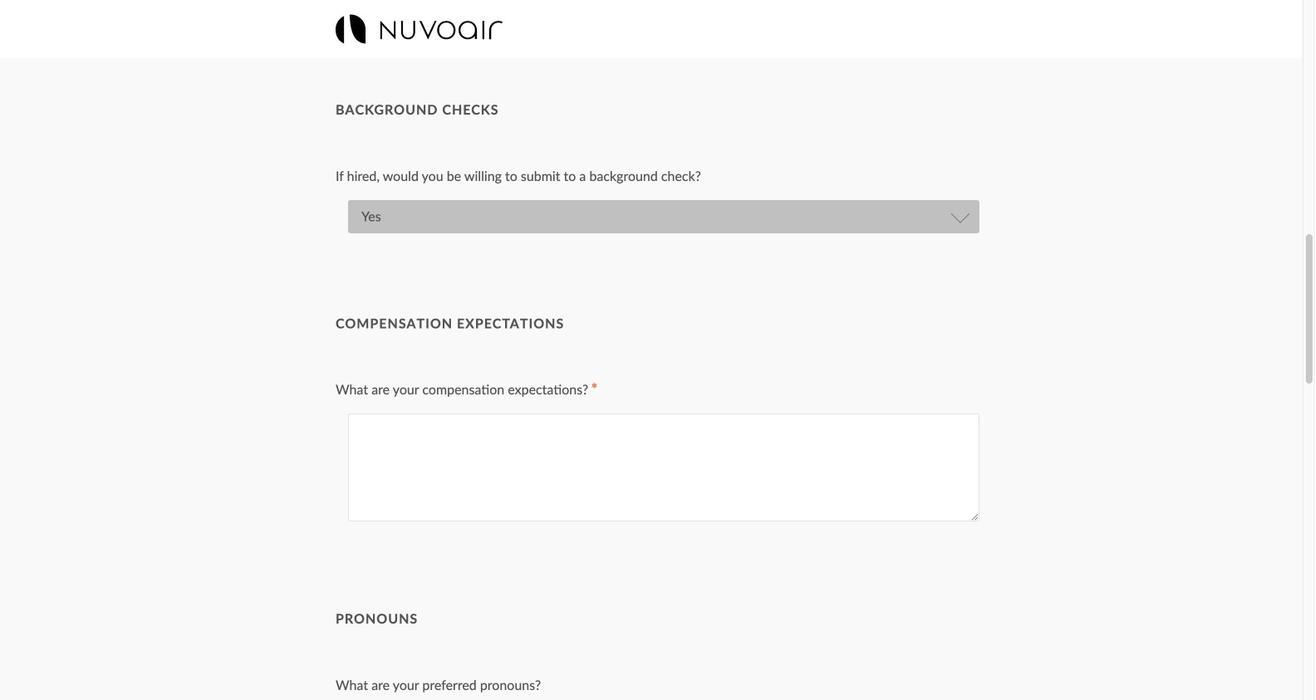 Task type: describe. For each thing, give the bounding box(es) containing it.
nuvoair logo image
[[336, 15, 503, 44]]



Task type: vqa. For each thing, say whether or not it's contained in the screenshot.
the NuvoAir logo
yes



Task type: locate. For each thing, give the bounding box(es) containing it.
None text field
[[348, 414, 980, 522]]

None text field
[[523, 0, 929, 20]]



